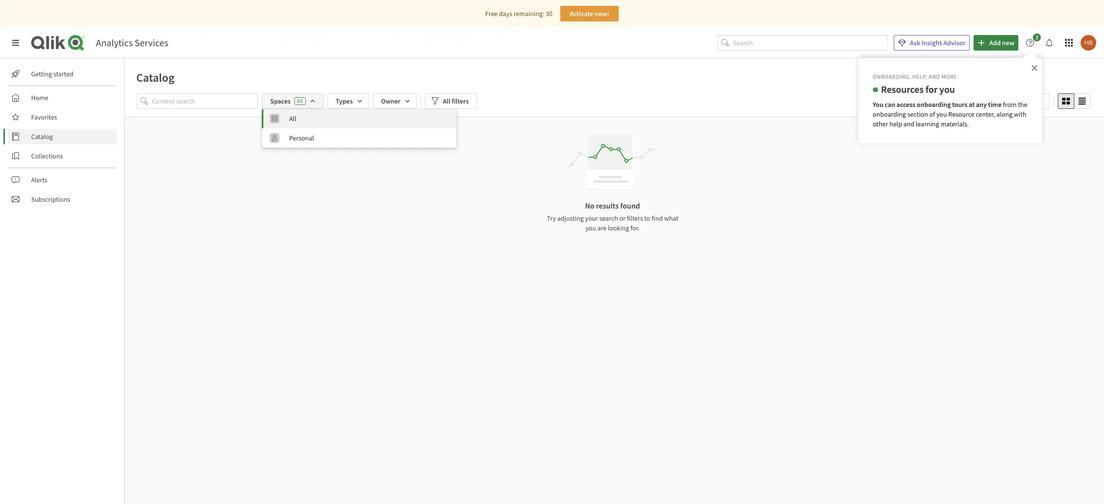 Task type: vqa. For each thing, say whether or not it's contained in the screenshot.
Menu within the FILTERS region
yes



Task type: describe. For each thing, give the bounding box(es) containing it.
from
[[1003, 100, 1017, 109]]

other
[[873, 120, 888, 128]]

howard brown image
[[1081, 35, 1096, 51]]

all for all element
[[289, 114, 296, 123]]

all element
[[289, 114, 451, 123]]

Search text field
[[733, 35, 888, 51]]

onboarding, help, and more
[[873, 73, 957, 80]]

types button
[[327, 93, 369, 109]]

resources for you
[[881, 83, 955, 95]]

subscriptions
[[31, 195, 70, 204]]

for
[[926, 83, 938, 95]]

to
[[645, 214, 650, 223]]

section
[[908, 110, 928, 119]]

the
[[1018, 100, 1028, 109]]

getting started
[[31, 70, 73, 78]]

0 vertical spatial you
[[940, 83, 955, 95]]

any
[[976, 100, 987, 109]]

filters region
[[125, 92, 1104, 148]]

navigation pane element
[[0, 62, 124, 211]]

advisor
[[944, 38, 966, 47]]

favorites
[[31, 113, 57, 122]]

looking
[[608, 224, 629, 233]]

1 horizontal spatial onboarding
[[917, 100, 951, 109]]

analytics services element
[[96, 37, 168, 49]]

30
[[546, 9, 553, 18]]

personal element
[[289, 134, 451, 143]]

search
[[599, 214, 618, 223]]

center,
[[976, 110, 995, 119]]

from the onboarding section of you resource center, along with other help and learning materials.
[[873, 100, 1029, 128]]

onboarding,
[[873, 73, 911, 80]]

learning
[[916, 120, 939, 128]]

recently
[[994, 97, 1019, 106]]

recently used
[[994, 97, 1034, 106]]

filters inside dropdown button
[[452, 97, 469, 106]]

resource
[[949, 110, 975, 119]]

no
[[585, 201, 595, 211]]

all filters
[[443, 97, 469, 106]]

home link
[[8, 90, 117, 106]]

with
[[1014, 110, 1027, 119]]

are
[[597, 224, 607, 233]]

personal
[[289, 134, 314, 143]]

searchbar element
[[718, 35, 888, 51]]

what
[[664, 214, 679, 223]]

activate
[[570, 9, 593, 18]]

activate now! link
[[560, 6, 619, 21]]

days
[[499, 9, 512, 18]]

along
[[997, 110, 1013, 119]]

menu inside filters region
[[262, 109, 457, 148]]

1 horizontal spatial and
[[929, 73, 940, 80]]

help,
[[912, 73, 928, 80]]

time
[[988, 100, 1002, 109]]

catalog inside navigation pane element
[[31, 132, 53, 141]]

all filters button
[[425, 93, 477, 109]]

0 vertical spatial catalog
[[136, 70, 175, 85]]

try
[[547, 214, 556, 223]]

catalog link
[[8, 129, 117, 145]]

for.
[[631, 224, 640, 233]]

1 horizontal spatial all
[[297, 97, 303, 105]]



Task type: locate. For each thing, give the bounding box(es) containing it.
ask
[[910, 38, 921, 47]]

1 vertical spatial filters
[[627, 214, 643, 223]]

1 vertical spatial you
[[937, 110, 947, 119]]

now!
[[595, 9, 609, 18]]

1 vertical spatial onboarding
[[873, 110, 906, 119]]

analytics
[[96, 37, 133, 49]]

add new
[[989, 38, 1015, 47]]

getting started link
[[8, 66, 117, 82]]

switch view group
[[1058, 93, 1091, 109]]

0 horizontal spatial onboarding
[[873, 110, 906, 119]]

activate now!
[[570, 9, 609, 18]]

can
[[885, 100, 895, 109]]

add
[[989, 38, 1001, 47]]

found
[[620, 201, 640, 211]]

your
[[585, 214, 598, 223]]

onboarding up of
[[917, 100, 951, 109]]

alerts
[[31, 176, 47, 185]]

menu containing all
[[262, 109, 457, 148]]

used
[[1020, 97, 1034, 106]]

home
[[31, 93, 48, 102]]

all link
[[262, 109, 457, 129]]

all for all filters
[[443, 97, 450, 106]]

× dialog
[[858, 58, 1043, 144]]

filters
[[452, 97, 469, 106], [627, 214, 643, 223]]

access
[[897, 100, 916, 109]]

catalog down services
[[136, 70, 175, 85]]

help
[[890, 120, 902, 128]]

free
[[485, 9, 498, 18]]

0 horizontal spatial catalog
[[31, 132, 53, 141]]

1 vertical spatial and
[[904, 120, 915, 128]]

and up the for
[[929, 73, 940, 80]]

owner
[[381, 97, 401, 106]]

subscriptions link
[[8, 192, 117, 207]]

find
[[652, 214, 663, 223]]

you down more at the right top of the page
[[940, 83, 955, 95]]

started
[[53, 70, 73, 78]]

0 vertical spatial filters
[[452, 97, 469, 106]]

you down your
[[586, 224, 596, 233]]

close sidebar menu image
[[12, 39, 19, 47]]

of
[[930, 110, 935, 119]]

no results found try adjusting your search or filters to find what you are looking for.
[[547, 201, 679, 233]]

× button
[[1031, 60, 1038, 74]]

alerts link
[[8, 172, 117, 188]]

remaining:
[[514, 9, 544, 18]]

you
[[940, 83, 955, 95], [937, 110, 947, 119], [586, 224, 596, 233]]

2 vertical spatial you
[[586, 224, 596, 233]]

or
[[620, 214, 626, 223]]

tours
[[952, 100, 968, 109]]

favorites link
[[8, 110, 117, 125]]

0 horizontal spatial and
[[904, 120, 915, 128]]

all
[[443, 97, 450, 106], [297, 97, 303, 105], [289, 114, 296, 123]]

add new button
[[974, 35, 1019, 51]]

materials.
[[941, 120, 969, 128]]

0 vertical spatial onboarding
[[917, 100, 951, 109]]

at
[[969, 100, 975, 109]]

analytics services
[[96, 37, 168, 49]]

results
[[596, 201, 619, 211]]

menu
[[262, 109, 457, 148]]

you inside the from the onboarding section of you resource center, along with other help and learning materials.
[[937, 110, 947, 119]]

Recently used field
[[988, 93, 1050, 109]]

types
[[336, 97, 353, 106]]

0 horizontal spatial all
[[289, 114, 296, 123]]

you inside no results found try adjusting your search or filters to find what you are looking for.
[[586, 224, 596, 233]]

onboarding inside the from the onboarding section of you resource center, along with other help and learning materials.
[[873, 110, 906, 119]]

getting
[[31, 70, 52, 78]]

catalog down favorites
[[31, 132, 53, 141]]

3
[[1036, 34, 1039, 41]]

1 horizontal spatial catalog
[[136, 70, 175, 85]]

filters inside no results found try adjusting your search or filters to find what you are looking for.
[[627, 214, 643, 223]]

catalog
[[136, 70, 175, 85], [31, 132, 53, 141]]

free days remaining: 30
[[485, 9, 553, 18]]

owner button
[[373, 93, 417, 109]]

collections
[[31, 152, 63, 161]]

personal link
[[262, 129, 457, 148]]

ask insight advisor
[[910, 38, 966, 47]]

×
[[1031, 60, 1038, 74]]

you can access onboarding tours at any time
[[873, 100, 1002, 109]]

spaces
[[270, 97, 291, 106]]

more
[[942, 73, 957, 80]]

you
[[873, 100, 884, 109]]

new
[[1002, 38, 1015, 47]]

resources
[[881, 83, 924, 95]]

and down section at the top right of the page
[[904, 120, 915, 128]]

3 button
[[1022, 34, 1044, 51]]

onboarding down the 'can'
[[873, 110, 906, 119]]

all inside dropdown button
[[443, 97, 450, 106]]

insight
[[922, 38, 942, 47]]

collections link
[[8, 149, 117, 164]]

and inside the from the onboarding section of you resource center, along with other help and learning materials.
[[904, 120, 915, 128]]

you right of
[[937, 110, 947, 119]]

adjusting
[[557, 214, 584, 223]]

1 horizontal spatial filters
[[627, 214, 643, 223]]

and
[[929, 73, 940, 80], [904, 120, 915, 128]]

Content search text field
[[152, 93, 258, 109]]

0 horizontal spatial filters
[[452, 97, 469, 106]]

1 vertical spatial catalog
[[31, 132, 53, 141]]

services
[[135, 37, 168, 49]]

onboarding
[[917, 100, 951, 109], [873, 110, 906, 119]]

all inside menu
[[289, 114, 296, 123]]

ask insight advisor button
[[894, 35, 970, 51]]

0 vertical spatial and
[[929, 73, 940, 80]]

2 horizontal spatial all
[[443, 97, 450, 106]]



